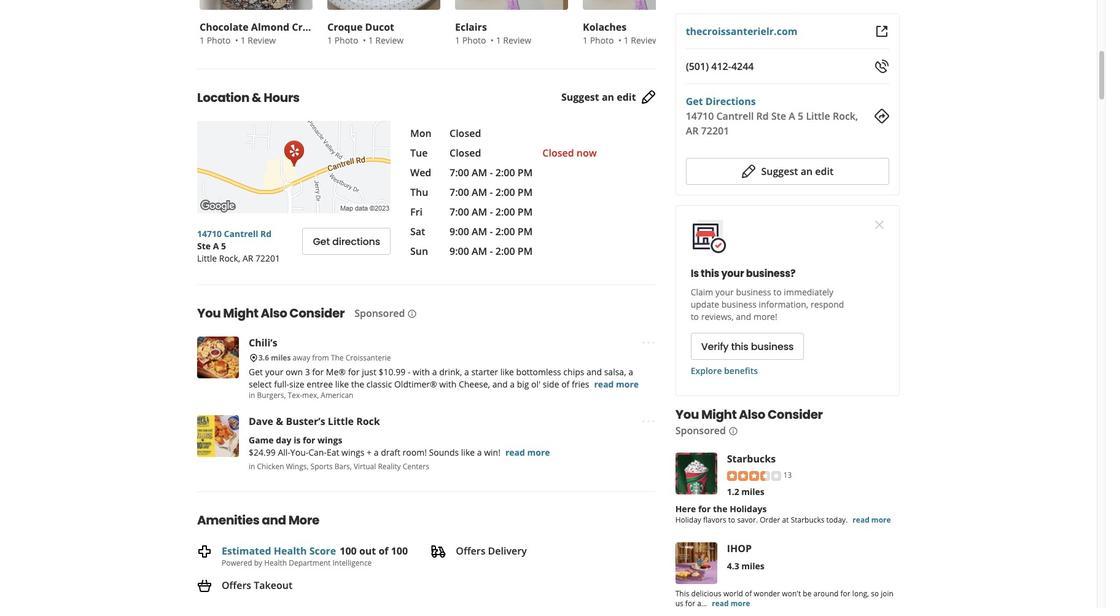 Task type: vqa. For each thing, say whether or not it's contained in the screenshot.
the 'Asian' in the Asian Fusion "button"
no



Task type: locate. For each thing, give the bounding box(es) containing it.
1 review down "eclairs" image
[[496, 34, 531, 46]]

5 pm from the top
[[518, 244, 533, 258]]

0 vertical spatial get
[[686, 95, 703, 108]]

1 vertical spatial suggest an edit
[[761, 165, 834, 178]]

4 1 review from the left
[[624, 34, 659, 46]]

you for 16 info v2 icon
[[197, 305, 221, 322]]

1 vertical spatial 7:00
[[450, 186, 469, 199]]

like right starter
[[500, 366, 514, 378]]

1 review down almond
[[241, 34, 276, 46]]

1 horizontal spatial &
[[276, 415, 283, 428]]

get left the directions in the left top of the page
[[313, 234, 330, 248]]

get inside get your own 3 for me® for just $10.99 - with a drink, a starter like bottomless chips and salsa, a select full-size entree like the classic oldtimer® with cheese, and a big ol' side of fries
[[249, 366, 263, 378]]

a down 14710 cantrell rd link
[[213, 240, 219, 252]]

dave & buster's little rock link
[[249, 415, 380, 428]]

0 horizontal spatial offers
[[222, 579, 251, 592]]

photo down chocolate
[[207, 34, 231, 46]]

1 vertical spatial 9:00 am - 2:00 pm
[[450, 244, 533, 258]]

might for 16 info v2 icon
[[223, 305, 258, 322]]

croissanterie
[[346, 353, 391, 363]]

the
[[351, 378, 364, 390], [713, 503, 728, 515]]

$10.99
[[379, 366, 406, 378]]

a left win! at the bottom left of page
[[477, 446, 482, 458]]

0 horizontal spatial 5
[[221, 240, 226, 252]]

to down update at the right of the page
[[691, 311, 699, 323]]

1 review for kolaches
[[624, 34, 659, 46]]

verify
[[701, 340, 729, 354]]

7:00 for thu
[[450, 186, 469, 199]]

and down starter
[[492, 378, 508, 390]]

0 horizontal spatial 100
[[340, 544, 357, 558]]

2 pm from the top
[[518, 186, 533, 199]]

read more link right today.
[[853, 515, 891, 525]]

get down (501)
[[686, 95, 703, 108]]

rock, down 14710 cantrell rd link
[[219, 252, 240, 264]]

sat
[[410, 225, 425, 238]]

won't
[[782, 588, 801, 599]]

offers takeout
[[222, 579, 293, 592]]

am for sun
[[472, 244, 487, 258]]

0 horizontal spatial little
[[197, 252, 217, 264]]

1 horizontal spatial like
[[461, 446, 475, 458]]

a
[[789, 109, 795, 123], [213, 240, 219, 252]]

0 horizontal spatial get
[[249, 366, 263, 378]]

also up starbucks link on the right of the page
[[739, 406, 765, 423]]

savor.
[[737, 515, 758, 525]]

rock, left 24 directions v2 icon on the right
[[833, 109, 858, 123]]

1 horizontal spatial 5
[[798, 109, 804, 123]]

1 vertical spatial in
[[249, 461, 255, 472]]

2 vertical spatial to
[[728, 515, 735, 525]]

day
[[276, 434, 291, 446]]

ihop link
[[727, 542, 752, 555]]

cheese,
[[459, 378, 490, 390]]

big
[[517, 378, 529, 390]]

5 1 from the left
[[455, 34, 460, 46]]

of right side
[[562, 378, 570, 390]]

72201 down get directions link
[[701, 124, 729, 138]]

ste down 14710 cantrell rd link
[[197, 240, 211, 252]]

of right "world"
[[745, 588, 752, 599]]

2 vertical spatial of
[[745, 588, 752, 599]]

starbucks right the at
[[791, 515, 825, 525]]

amenities and more element
[[178, 491, 666, 608]]

starbucks inside here for the holidays holiday flavors to savor. order at starbucks today. read more
[[791, 515, 825, 525]]

5 am from the top
[[472, 244, 487, 258]]

dave & buster's little rock image
[[197, 415, 239, 457]]

0 vertical spatial edit
[[617, 90, 636, 104]]

directions
[[332, 234, 380, 248]]

in down $24.99
[[249, 461, 255, 472]]

0 vertical spatial 9:00
[[450, 225, 469, 238]]

7:00 am - 2:00 pm for fri
[[450, 205, 533, 219]]

reality
[[378, 461, 401, 472]]

2 horizontal spatial read
[[853, 515, 870, 525]]

1 horizontal spatial to
[[728, 515, 735, 525]]

read more link
[[594, 378, 639, 390], [506, 446, 550, 458], [853, 515, 891, 525]]

order
[[760, 515, 780, 525]]

so
[[871, 588, 879, 599]]

100 left the out on the left of the page
[[340, 544, 357, 558]]

more right today.
[[872, 515, 891, 525]]

get up select
[[249, 366, 263, 378]]

72201 down 14710 cantrell rd link
[[256, 252, 280, 264]]

also up chili's link at the left bottom
[[261, 305, 287, 322]]

100
[[340, 544, 357, 558], [391, 544, 408, 558]]

the
[[331, 353, 344, 363]]

9:00
[[450, 225, 469, 238], [450, 244, 469, 258]]

photo inside the eclairs 1 photo
[[462, 34, 486, 46]]

1 9:00 am - 2:00 pm from the top
[[450, 225, 533, 238]]

sponsored for 16 info v2 image
[[676, 424, 726, 438]]

offers for offers delivery
[[456, 544, 486, 558]]

2:00
[[496, 166, 515, 179], [496, 186, 515, 199], [496, 205, 515, 219], [496, 225, 515, 238], [496, 244, 515, 258]]

review down ducot
[[376, 34, 404, 46]]

closed right tue
[[450, 146, 481, 160]]

photo inside the croque ducot 1 photo
[[335, 34, 358, 46]]

get directions link
[[686, 95, 756, 108]]

1 horizontal spatial of
[[562, 378, 570, 390]]

closed
[[450, 127, 481, 140], [450, 146, 481, 160], [543, 146, 574, 160]]

13
[[784, 470, 792, 481]]

1 horizontal spatial this
[[731, 340, 749, 354]]

0 horizontal spatial you might also consider
[[197, 305, 345, 322]]

is
[[691, 267, 699, 281]]

photo down eclairs
[[462, 34, 486, 46]]

to inside here for the holidays holiday flavors to savor. order at starbucks today. read more
[[728, 515, 735, 525]]

1 2:00 from the top
[[496, 166, 515, 179]]

a up cheese,
[[464, 366, 469, 378]]

a left drink,
[[432, 366, 437, 378]]

benefits
[[724, 365, 758, 377]]

2 2:00 from the top
[[496, 186, 515, 199]]

3 review from the left
[[503, 34, 531, 46]]

2 review from the left
[[376, 34, 404, 46]]

rock, inside get directions 14710 cantrell rd ste a 5 little rock, ar 72201
[[833, 109, 858, 123]]

1 vertical spatial you
[[676, 406, 699, 423]]

read right win! at the bottom left of page
[[506, 446, 525, 458]]

2:00 for fri
[[496, 205, 515, 219]]

estimated health score 100 out of 100 powered by health department intelligence
[[222, 544, 408, 568]]

0 vertical spatial suggest
[[561, 90, 599, 104]]

review for croque
[[376, 34, 404, 46]]

2 in from the top
[[249, 461, 255, 472]]

in burgers, tex-mex, american
[[249, 390, 354, 400]]

suggest inside button
[[761, 165, 798, 178]]

miles down 3.5 star rating image
[[742, 486, 765, 498]]

can-
[[309, 446, 327, 458]]

& left hours
[[252, 89, 261, 106]]

offers down "powered"
[[222, 579, 251, 592]]

4 review from the left
[[631, 34, 659, 46]]

business down business?
[[736, 286, 771, 298]]

review for kolaches
[[631, 34, 659, 46]]

edit inside suggest an edit "link"
[[617, 90, 636, 104]]

more
[[616, 378, 639, 390], [527, 446, 550, 458], [872, 515, 891, 525]]

to left savor.
[[728, 515, 735, 525]]

7:00 am - 2:00 pm for wed
[[450, 166, 533, 179]]

2 vertical spatial 7:00 am - 2:00 pm
[[450, 205, 533, 219]]

like inside game day is for wings $24.99 all-you-can-eat wings + a draft room! sounds like a win! read more in chicken wings, sports bars, virtual reality centers
[[461, 446, 475, 458]]

read right today.
[[853, 515, 870, 525]]

might up 16 info v2 image
[[701, 406, 737, 423]]

0 vertical spatial miles
[[271, 353, 291, 363]]

1 horizontal spatial ste
[[771, 109, 786, 123]]

wonder
[[754, 588, 780, 599]]

3 7:00 am - 2:00 pm from the top
[[450, 205, 533, 219]]

5 up suggest an edit button
[[798, 109, 804, 123]]

information,
[[759, 299, 809, 310]]

get inside location & hours element
[[313, 234, 330, 248]]

1 am from the top
[[472, 166, 487, 179]]

24 order v2 image
[[431, 544, 446, 559]]

100 right the out on the left of the page
[[391, 544, 408, 558]]

business down more!
[[751, 340, 794, 354]]

0 horizontal spatial read more link
[[506, 446, 550, 458]]

0 horizontal spatial the
[[351, 378, 364, 390]]

0 horizontal spatial you
[[197, 305, 221, 322]]

consider
[[290, 305, 345, 322], [768, 406, 823, 423]]

this up the benefits
[[731, 340, 749, 354]]

- for wed
[[490, 166, 493, 179]]

2 1 review from the left
[[368, 34, 404, 46]]

here for the holidays holiday flavors to savor. order at starbucks today. read more
[[676, 503, 891, 525]]

1 vertical spatial 24 more v2 image
[[641, 414, 656, 429]]

for right 3
[[312, 366, 324, 378]]

0 vertical spatial 24 pencil v2 image
[[641, 90, 656, 105]]

1 horizontal spatial you
[[676, 406, 699, 423]]

1 1 review from the left
[[241, 34, 276, 46]]

3 2:00 from the top
[[496, 205, 515, 219]]

3 am from the top
[[472, 205, 487, 219]]

of inside estimated health score 100 out of 100 powered by health department intelligence
[[379, 544, 389, 558]]

& for location
[[252, 89, 261, 106]]

2 9:00 am - 2:00 pm from the top
[[450, 244, 533, 258]]

1 vertical spatial rd
[[260, 228, 272, 240]]

0 horizontal spatial 14710
[[197, 228, 222, 240]]

9:00 right the "sun"
[[450, 244, 469, 258]]

0 vertical spatial ste
[[771, 109, 786, 123]]

might up chili's
[[223, 305, 258, 322]]

0 vertical spatial ar
[[686, 124, 699, 138]]

0 horizontal spatial rd
[[260, 228, 272, 240]]

win!
[[484, 446, 501, 458]]

to up information,
[[774, 286, 782, 298]]

1 review for eclairs
[[496, 34, 531, 46]]

cantrell inside 14710 cantrell rd ste a 5 little rock, ar 72201
[[224, 228, 258, 240]]

3 photo from the left
[[462, 34, 486, 46]]

8 1 from the left
[[624, 34, 629, 46]]

1 vertical spatial a
[[213, 240, 219, 252]]

cantrell inside get directions 14710 cantrell rd ste a 5 little rock, ar 72201
[[717, 109, 754, 123]]

1 vertical spatial little
[[197, 252, 217, 264]]

business
[[736, 286, 771, 298], [722, 299, 757, 310], [751, 340, 794, 354]]

0 vertical spatial a
[[789, 109, 795, 123]]

this
[[701, 267, 719, 281], [731, 340, 749, 354]]

1 horizontal spatial little
[[328, 415, 354, 428]]

1 vertical spatial &
[[276, 415, 283, 428]]

0 vertical spatial 5
[[798, 109, 804, 123]]

suggest an edit inside "link"
[[561, 90, 636, 104]]

1 horizontal spatial cantrell
[[717, 109, 754, 123]]

more right win! at the bottom left of page
[[527, 446, 550, 458]]

now
[[577, 146, 597, 160]]

more inside game day is for wings $24.99 all-you-can-eat wings + a draft room! sounds like a win! read more in chicken wings, sports bars, virtual reality centers
[[527, 446, 550, 458]]

2 9:00 from the top
[[450, 244, 469, 258]]

ihop image
[[676, 542, 717, 584]]

your inside get your own 3 for me® for just $10.99 - with a drink, a starter like bottomless chips and salsa, a select full-size entree like the classic oldtimer® with cheese, and a big ol' side of fries
[[265, 366, 283, 378]]

pm for sat
[[518, 225, 533, 238]]

for right here
[[698, 503, 711, 515]]

suggest inside "link"
[[561, 90, 599, 104]]

0 vertical spatial of
[[562, 378, 570, 390]]

1 horizontal spatial might
[[701, 406, 737, 423]]

0 vertical spatial sponsored
[[355, 307, 405, 320]]

get inside get directions 14710 cantrell rd ste a 5 little rock, ar 72201
[[686, 95, 703, 108]]

0 vertical spatial also
[[261, 305, 287, 322]]

0 vertical spatial this
[[701, 267, 719, 281]]

0 vertical spatial consider
[[290, 305, 345, 322]]

ihop 4.3 miles
[[727, 542, 765, 572]]

of right the out on the left of the page
[[379, 544, 389, 558]]

3 pm from the top
[[518, 205, 533, 219]]

is
[[294, 434, 301, 446]]

powered
[[222, 558, 252, 568]]

1 inside the croque ducot 1 photo
[[327, 34, 332, 46]]

1 vertical spatial 5
[[221, 240, 226, 252]]

1 horizontal spatial rock,
[[833, 109, 858, 123]]

1 review down kolaches image
[[624, 34, 659, 46]]

1 9:00 from the top
[[450, 225, 469, 238]]

1 horizontal spatial the
[[713, 503, 728, 515]]

0 vertical spatial might
[[223, 305, 258, 322]]

ar inside get directions 14710 cantrell rd ste a 5 little rock, ar 72201
[[686, 124, 699, 138]]

& right "dave"
[[276, 415, 283, 428]]

4 am from the top
[[472, 225, 487, 238]]

like right 'sounds'
[[461, 446, 475, 458]]

and
[[736, 311, 751, 323], [587, 366, 602, 378], [492, 378, 508, 390], [262, 512, 286, 529]]

rd inside 14710 cantrell rd ste a 5 little rock, ar 72201
[[260, 228, 272, 240]]

sponsored left 16 info v2 icon
[[355, 307, 405, 320]]

eclairs image
[[455, 0, 568, 10]]

chocolate almond croissant image
[[200, 0, 313, 10]]

3 1 from the left
[[327, 34, 332, 46]]

0 vertical spatial you
[[197, 305, 221, 322]]

ar down 14710 cantrell rd link
[[243, 252, 253, 264]]

1 photo from the left
[[207, 34, 231, 46]]

5 2:00 from the top
[[496, 244, 515, 258]]

business?
[[746, 267, 796, 281]]

an inside suggest an edit button
[[801, 165, 813, 178]]

also
[[261, 305, 287, 322], [739, 406, 765, 423]]

1 vertical spatial ar
[[243, 252, 253, 264]]

a up suggest an edit button
[[789, 109, 795, 123]]

1 vertical spatial 24 pencil v2 image
[[742, 164, 756, 179]]

health right 'by'
[[264, 558, 287, 568]]

4244
[[732, 60, 754, 73]]

also for 16 info v2 icon
[[261, 305, 287, 322]]

this inside is this your business? claim your business to immediately update business information, respond to reviews, and more!
[[701, 267, 719, 281]]

review down almond
[[248, 34, 276, 46]]

0 horizontal spatial edit
[[617, 90, 636, 104]]

7:00 for fri
[[450, 205, 469, 219]]

with down drink,
[[439, 378, 457, 390]]

1 vertical spatial like
[[335, 378, 349, 390]]

location & hours element
[[178, 69, 676, 265]]

for left just
[[348, 366, 360, 378]]

1 horizontal spatial ar
[[686, 124, 699, 138]]

1 horizontal spatial read
[[594, 378, 614, 390]]

in left burgers,
[[249, 390, 255, 400]]

business up reviews,
[[722, 299, 757, 310]]

1 horizontal spatial 14710
[[686, 109, 714, 123]]

american
[[321, 390, 354, 400]]

you up chili's image
[[197, 305, 221, 322]]

health left score
[[274, 544, 307, 558]]

0 vertical spatial like
[[500, 366, 514, 378]]

salsa,
[[604, 366, 626, 378]]

join
[[881, 588, 894, 599]]

rock, inside 14710 cantrell rd ste a 5 little rock, ar 72201
[[219, 252, 240, 264]]

0 vertical spatial you might also consider
[[197, 305, 345, 322]]

ar
[[686, 124, 699, 138], [243, 252, 253, 264]]

sponsored left 16 info v2 image
[[676, 424, 726, 438]]

also for 16 info v2 image
[[739, 406, 765, 423]]

1 1 from the left
[[200, 34, 205, 46]]

your right is
[[721, 267, 744, 281]]

chocolate almond croissant 1 photo
[[200, 20, 338, 46]]

- for thu
[[490, 186, 493, 199]]

map image
[[197, 121, 391, 213]]

you might also consider up chili's link at the left bottom
[[197, 305, 345, 322]]

2 photo from the left
[[335, 34, 358, 46]]

like down me®
[[335, 378, 349, 390]]

pm for wed
[[518, 166, 533, 179]]

wings up eat
[[318, 434, 342, 446]]

14710
[[686, 109, 714, 123], [197, 228, 222, 240]]

1 vertical spatial the
[[713, 503, 728, 515]]

0 vertical spatial read more link
[[594, 378, 639, 390]]

eclairs
[[455, 20, 487, 34]]

2 horizontal spatial of
[[745, 588, 752, 599]]

(501)
[[686, 60, 709, 73]]

consider up from
[[290, 305, 345, 322]]

fries
[[572, 378, 589, 390]]

0 horizontal spatial an
[[602, 90, 614, 104]]

the inside get your own 3 for me® for just $10.99 - with a drink, a starter like bottomless chips and salsa, a select full-size entree like the classic oldtimer® with cheese, and a big ol' side of fries
[[351, 378, 364, 390]]

0 vertical spatial little
[[806, 109, 830, 123]]

0 vertical spatial rock,
[[833, 109, 858, 123]]

directions
[[706, 95, 756, 108]]

us
[[676, 598, 684, 608]]

kolaches
[[583, 20, 627, 34]]

1 horizontal spatial also
[[739, 406, 765, 423]]

read more link right win! at the bottom left of page
[[506, 446, 550, 458]]

the down just
[[351, 378, 364, 390]]

0 horizontal spatial starbucks
[[727, 452, 776, 466]]

1 vertical spatial 9:00
[[450, 244, 469, 258]]

1 vertical spatial to
[[691, 311, 699, 323]]

1 horizontal spatial 24 pencil v2 image
[[742, 164, 756, 179]]

read down salsa,
[[594, 378, 614, 390]]

2 vertical spatial business
[[751, 340, 794, 354]]

24 more v2 image
[[641, 336, 656, 350], [641, 414, 656, 429]]

1 horizontal spatial edit
[[815, 165, 834, 178]]

3 7:00 from the top
[[450, 205, 469, 219]]

7:00 am - 2:00 pm for thu
[[450, 186, 533, 199]]

1 review down ducot
[[368, 34, 404, 46]]

you for 16 info v2 image
[[676, 406, 699, 423]]

4 pm from the top
[[518, 225, 533, 238]]

suggest up now
[[561, 90, 599, 104]]

7:00 right wed
[[450, 166, 469, 179]]

the inside here for the holidays holiday flavors to savor. order at starbucks today. read more
[[713, 503, 728, 515]]

a inside get directions 14710 cantrell rd ste a 5 little rock, ar 72201
[[789, 109, 795, 123]]

0 horizontal spatial consider
[[290, 305, 345, 322]]

consider up 13
[[768, 406, 823, 423]]

a
[[432, 366, 437, 378], [464, 366, 469, 378], [629, 366, 633, 378], [510, 378, 515, 390], [374, 446, 379, 458], [477, 446, 482, 458]]

for
[[312, 366, 324, 378], [348, 366, 360, 378], [303, 434, 315, 446], [698, 503, 711, 515], [841, 588, 851, 599], [685, 598, 695, 608]]

read inside here for the holidays holiday flavors to savor. order at starbucks today. read more
[[853, 515, 870, 525]]

size
[[289, 378, 305, 390]]

sponsored for 16 info v2 icon
[[355, 307, 405, 320]]

7:00 for wed
[[450, 166, 469, 179]]

2 7:00 am - 2:00 pm from the top
[[450, 186, 533, 199]]

0 vertical spatial rd
[[757, 109, 769, 123]]

photo down the croque
[[335, 34, 358, 46]]

a right salsa,
[[629, 366, 633, 378]]

2 am from the top
[[472, 186, 487, 199]]

chips
[[564, 366, 584, 378]]

this right is
[[701, 267, 719, 281]]

24 phone v2 image
[[875, 59, 889, 74]]

starbucks
[[727, 452, 776, 466], [791, 515, 825, 525]]

0 vertical spatial 24 more v2 image
[[641, 336, 656, 350]]

read more link down salsa,
[[594, 378, 639, 390]]

7:00 right thu
[[450, 186, 469, 199]]

1 7:00 am - 2:00 pm from the top
[[450, 166, 533, 179]]

and left more!
[[736, 311, 751, 323]]

photo down kolaches
[[590, 34, 614, 46]]

1 24 more v2 image from the top
[[641, 336, 656, 350]]

24 directions v2 image
[[875, 109, 889, 124]]

0 vertical spatial an
[[602, 90, 614, 104]]

kolaches image
[[583, 0, 696, 10]]

1 vertical spatial consider
[[768, 406, 823, 423]]

0 horizontal spatial rock,
[[219, 252, 240, 264]]

1 horizontal spatial get
[[313, 234, 330, 248]]

4 photo from the left
[[590, 34, 614, 46]]

2 7:00 from the top
[[450, 186, 469, 199]]

24 pencil v2 image
[[641, 90, 656, 105], [742, 164, 756, 179]]

3 1 review from the left
[[496, 34, 531, 46]]

for inside game day is for wings $24.99 all-you-can-eat wings + a draft room! sounds like a win! read more in chicken wings, sports bars, virtual reality centers
[[303, 434, 315, 446]]

starter
[[471, 366, 498, 378]]

1 horizontal spatial consider
[[768, 406, 823, 423]]

the down 1.2
[[713, 503, 728, 515]]

you might also consider up 16 info v2 image
[[676, 406, 823, 423]]

a right '+'
[[374, 446, 379, 458]]

1 review from the left
[[248, 34, 276, 46]]

0 vertical spatial 14710
[[686, 109, 714, 123]]

photo inside chocolate almond croissant 1 photo
[[207, 34, 231, 46]]

&
[[252, 89, 261, 106], [276, 415, 283, 428]]

business inside verify this business link
[[751, 340, 794, 354]]

cantrell
[[717, 109, 754, 123], [224, 228, 258, 240]]

2 1 from the left
[[241, 34, 246, 46]]

1 vertical spatial cantrell
[[224, 228, 258, 240]]

edit
[[617, 90, 636, 104], [815, 165, 834, 178]]

miles for 3.6
[[271, 353, 291, 363]]

offers right 24 order v2 image
[[456, 544, 486, 558]]

tex-
[[288, 390, 302, 400]]

7:00 right the fri
[[450, 205, 469, 219]]

0 vertical spatial 7:00
[[450, 166, 469, 179]]

closed right the mon
[[450, 127, 481, 140]]

with up oldtimer® on the left
[[413, 366, 430, 378]]

sports
[[311, 461, 333, 472]]

read more link for $24.99 all-you-can-eat wings + a draft room! sounds like a win!
[[506, 446, 550, 458]]

2:00 for sun
[[496, 244, 515, 258]]

ihop
[[727, 542, 752, 555]]

suggest down get directions 14710 cantrell rd ste a 5 little rock, ar 72201 at the right top of page
[[761, 165, 798, 178]]

0 vertical spatial business
[[736, 286, 771, 298]]

1 vertical spatial miles
[[742, 486, 765, 498]]

1 7:00 from the top
[[450, 166, 469, 179]]

2 24 more v2 image from the top
[[641, 414, 656, 429]]

1 pm from the top
[[518, 166, 533, 179]]

you-
[[290, 446, 309, 458]]

16 info v2 image
[[729, 426, 738, 436]]

might
[[223, 305, 258, 322], [701, 406, 737, 423]]

1 in from the top
[[249, 390, 255, 400]]

ste
[[771, 109, 786, 123], [197, 240, 211, 252]]

7 1 from the left
[[583, 34, 588, 46]]

suggest an edit
[[561, 90, 636, 104], [761, 165, 834, 178]]

0 vertical spatial more
[[616, 378, 639, 390]]

your up full- at the bottom
[[265, 366, 283, 378]]

1 vertical spatial suggest
[[761, 165, 798, 178]]

4 2:00 from the top
[[496, 225, 515, 238]]

all-
[[278, 446, 290, 458]]

review down kolaches image
[[631, 34, 659, 46]]

miles right 4.3
[[742, 560, 765, 572]]

a…
[[697, 598, 707, 608]]

by
[[254, 558, 262, 568]]

photo
[[207, 34, 231, 46], [335, 34, 358, 46], [462, 34, 486, 46], [590, 34, 614, 46]]

14710 inside 14710 cantrell rd ste a 5 little rock, ar 72201
[[197, 228, 222, 240]]

review down "eclairs" image
[[503, 34, 531, 46]]

0 vertical spatial 9:00 am - 2:00 pm
[[450, 225, 533, 238]]

pm for fri
[[518, 205, 533, 219]]

ste up suggest an edit button
[[771, 109, 786, 123]]

close image
[[872, 217, 887, 232]]

1 vertical spatial an
[[801, 165, 813, 178]]

24 medical v2 image
[[197, 544, 212, 559]]

0 horizontal spatial suggest
[[561, 90, 599, 104]]

1 vertical spatial ste
[[197, 240, 211, 252]]

closed for mon
[[450, 127, 481, 140]]



Task type: describe. For each thing, give the bounding box(es) containing it.
wed
[[410, 166, 431, 179]]

more!
[[754, 311, 778, 323]]

claim
[[691, 286, 713, 298]]

chili's link
[[249, 336, 278, 350]]

edit inside suggest an edit button
[[815, 165, 834, 178]]

eclairs 1 photo
[[455, 20, 487, 46]]

- for fri
[[490, 205, 493, 219]]

- inside get your own 3 for me® for just $10.99 - with a drink, a starter like bottomless chips and salsa, a select full-size entree like the classic oldtimer® with cheese, and a big ol' side of fries
[[408, 366, 411, 378]]

1 inside chocolate almond croissant 1 photo
[[200, 34, 205, 46]]

5 inside 14710 cantrell rd ste a 5 little rock, ar 72201
[[221, 240, 226, 252]]

suggest an edit button
[[686, 158, 889, 185]]

chili's
[[249, 336, 278, 350]]

score
[[309, 544, 336, 558]]

24 shopping v2 image
[[197, 579, 212, 594]]

own
[[286, 366, 303, 378]]

explore benefits
[[691, 365, 758, 377]]

am for sat
[[472, 225, 487, 238]]

am for thu
[[472, 186, 487, 199]]

of inside this delicious world of wonder won't be around for long, so join us for a…
[[745, 588, 752, 599]]

1 vertical spatial business
[[722, 299, 757, 310]]

chicken
[[257, 461, 284, 472]]

3.5 star rating image
[[727, 471, 781, 481]]

rock
[[356, 415, 380, 428]]

& for dave
[[276, 415, 283, 428]]

around
[[814, 588, 839, 599]]

croque ducot image
[[327, 0, 440, 10]]

croque
[[327, 20, 363, 34]]

5 inside get directions 14710 cantrell rd ste a 5 little rock, ar 72201
[[798, 109, 804, 123]]

thu
[[410, 186, 428, 199]]

little inside get directions 14710 cantrell rd ste a 5 little rock, ar 72201
[[806, 109, 830, 123]]

bars,
[[335, 461, 352, 472]]

select
[[249, 378, 272, 390]]

and up fries
[[587, 366, 602, 378]]

1 inside the eclairs 1 photo
[[455, 34, 460, 46]]

suggest an edit inside button
[[761, 165, 834, 178]]

1 horizontal spatial more
[[616, 378, 639, 390]]

croque ducot 1 photo
[[327, 20, 394, 46]]

get directions
[[313, 234, 380, 248]]

mon
[[410, 127, 432, 140]]

16 marker v2 image
[[249, 353, 259, 363]]

2:00 for wed
[[496, 166, 515, 179]]

suggest an edit link
[[561, 90, 656, 105]]

0 vertical spatial starbucks
[[727, 452, 776, 466]]

game day is for wings $24.99 all-you-can-eat wings + a draft room! sounds like a win! read more in chicken wings, sports bars, virtual reality centers
[[249, 434, 550, 472]]

412-
[[712, 60, 732, 73]]

closed now
[[543, 146, 597, 160]]

9:00 for sun
[[450, 244, 469, 258]]

thecroissanterielr.com
[[686, 25, 798, 38]]

review for chocolate
[[248, 34, 276, 46]]

of inside get your own 3 for me® for just $10.99 - with a drink, a starter like bottomless chips and salsa, a select full-size entree like the classic oldtimer® with cheese, and a big ol' side of fries
[[562, 378, 570, 390]]

get for get your own 3 for me® for just $10.99 - with a drink, a starter like bottomless chips and salsa, a select full-size entree like the classic oldtimer® with cheese, and a big ol' side of fries
[[249, 366, 263, 378]]

little inside 14710 cantrell rd ste a 5 little rock, ar 72201
[[197, 252, 217, 264]]

consider for 16 info v2 icon
[[290, 305, 345, 322]]

holidays
[[730, 503, 767, 515]]

fri
[[410, 205, 423, 219]]

estimated health score link
[[222, 544, 336, 558]]

72201 inside 14710 cantrell rd ste a 5 little rock, ar 72201
[[256, 252, 280, 264]]

a left big
[[510, 378, 515, 390]]

14710 inside get directions 14710 cantrell rd ste a 5 little rock, ar 72201
[[686, 109, 714, 123]]

get for get directions
[[313, 234, 330, 248]]

a inside 14710 cantrell rd ste a 5 little rock, ar 72201
[[213, 240, 219, 252]]

this for business
[[731, 340, 749, 354]]

pm for sun
[[518, 244, 533, 258]]

24 more v2 image for chili's
[[641, 336, 656, 350]]

2 100 from the left
[[391, 544, 408, 558]]

1 inside kolaches 1 photo
[[583, 34, 588, 46]]

0 vertical spatial wings
[[318, 434, 342, 446]]

review for eclairs
[[503, 34, 531, 46]]

2:00 for thu
[[496, 186, 515, 199]]

9:00 am - 2:00 pm for sun
[[450, 244, 533, 258]]

16 info v2 image
[[408, 309, 417, 319]]

6 1 from the left
[[496, 34, 501, 46]]

at
[[782, 515, 789, 525]]

24 more v2 image for dave & buster's little rock
[[641, 414, 656, 429]]

24 external link v2 image
[[875, 24, 889, 39]]

long,
[[853, 588, 869, 599]]

this
[[676, 588, 689, 599]]

in inside game day is for wings $24.99 all-you-can-eat wings + a draft room! sounds like a win! read more in chicken wings, sports bars, virtual reality centers
[[249, 461, 255, 472]]

read more link for holiday flavors to savor. order at starbucks today.
[[853, 515, 891, 525]]

14710 cantrell rd link
[[197, 228, 272, 240]]

offers for offers takeout
[[222, 579, 251, 592]]

you might also consider for 16 info v2 image
[[676, 406, 823, 423]]

get for get directions 14710 cantrell rd ste a 5 little rock, ar 72201
[[686, 95, 703, 108]]

side
[[543, 378, 559, 390]]

ste inside 14710 cantrell rd ste a 5 little rock, ar 72201
[[197, 240, 211, 252]]

for right us
[[685, 598, 695, 608]]

chocolate
[[200, 20, 249, 34]]

get directions link
[[302, 228, 391, 255]]

1 review for chocolate
[[241, 34, 276, 46]]

wings,
[[286, 461, 309, 472]]

game
[[249, 434, 274, 446]]

amenities
[[197, 512, 260, 529]]

72201 inside get directions 14710 cantrell rd ste a 5 little rock, ar 72201
[[701, 124, 729, 138]]

oldtimer®
[[394, 378, 437, 390]]

ducot
[[365, 20, 394, 34]]

0 vertical spatial your
[[721, 267, 744, 281]]

ol'
[[531, 378, 541, 390]]

get your own 3 for me® for just $10.99 - with a drink, a starter like bottomless chips and salsa, a select full-size entree like the classic oldtimer® with cheese, and a big ol' side of fries
[[249, 366, 633, 390]]

for inside here for the holidays holiday flavors to savor. order at starbucks today. read more
[[698, 503, 711, 515]]

pm for thu
[[518, 186, 533, 199]]

3
[[305, 366, 310, 378]]

tue
[[410, 146, 428, 160]]

today.
[[827, 515, 848, 525]]

and inside is this your business? claim your business to immediately update business information, respond to reviews, and more!
[[736, 311, 751, 323]]

mex,
[[302, 390, 319, 400]]

holiday
[[676, 515, 701, 525]]

here
[[676, 503, 696, 515]]

entree
[[307, 378, 333, 390]]

dave
[[249, 415, 273, 428]]

out
[[359, 544, 376, 558]]

estimated
[[222, 544, 271, 558]]

2 horizontal spatial like
[[500, 366, 514, 378]]

am for fri
[[472, 205, 487, 219]]

9:00 am - 2:00 pm for sat
[[450, 225, 533, 238]]

miles inside ihop 4.3 miles
[[742, 560, 765, 572]]

delicious
[[691, 588, 722, 599]]

9:00 for sat
[[450, 225, 469, 238]]

read more
[[594, 378, 639, 390]]

starbucks image
[[676, 453, 717, 495]]

might for 16 info v2 image
[[701, 406, 737, 423]]

draft
[[381, 446, 400, 458]]

from
[[312, 353, 329, 363]]

department
[[289, 558, 331, 568]]

2 horizontal spatial to
[[774, 286, 782, 298]]

almond
[[251, 20, 289, 34]]

you might also consider for 16 info v2 icon
[[197, 305, 345, 322]]

1 vertical spatial with
[[439, 378, 457, 390]]

kolaches 1 photo
[[583, 20, 627, 46]]

reviews,
[[701, 311, 734, 323]]

ar inside 14710 cantrell rd ste a 5 little rock, ar 72201
[[243, 252, 253, 264]]

1 100 from the left
[[340, 544, 357, 558]]

4 1 from the left
[[368, 34, 373, 46]]

chili's image
[[197, 337, 239, 378]]

and left more at the bottom left
[[262, 512, 286, 529]]

1.2
[[727, 486, 739, 498]]

more
[[288, 512, 319, 529]]

verify this business
[[701, 340, 794, 354]]

photo inside kolaches 1 photo
[[590, 34, 614, 46]]

closed left now
[[543, 146, 574, 160]]

starbucks link
[[727, 452, 776, 466]]

2:00 for sat
[[496, 225, 515, 238]]

24 pencil v2 image inside location & hours element
[[641, 90, 656, 105]]

this for your
[[701, 267, 719, 281]]

miles for 1.2
[[742, 486, 765, 498]]

- for sun
[[490, 244, 493, 258]]

room!
[[403, 446, 427, 458]]

0 vertical spatial read
[[594, 378, 614, 390]]

get directions 14710 cantrell rd ste a 5 little rock, ar 72201
[[686, 95, 858, 138]]

an inside suggest an edit "link"
[[602, 90, 614, 104]]

ste inside get directions 14710 cantrell rd ste a 5 little rock, ar 72201
[[771, 109, 786, 123]]

1 vertical spatial your
[[716, 286, 734, 298]]

closed for tue
[[450, 146, 481, 160]]

+
[[367, 446, 372, 458]]

read inside game day is for wings $24.99 all-you-can-eat wings + a draft room! sounds like a win! read more in chicken wings, sports bars, virtual reality centers
[[506, 446, 525, 458]]

1 vertical spatial wings
[[342, 446, 365, 458]]

consider for 16 info v2 image
[[768, 406, 823, 423]]

more inside here for the holidays holiday flavors to savor. order at starbucks today. read more
[[872, 515, 891, 525]]

dave & buster's little rock
[[249, 415, 380, 428]]

- for sat
[[490, 225, 493, 238]]

0 vertical spatial with
[[413, 366, 430, 378]]

1 review for croque
[[368, 34, 404, 46]]

rd inside get directions 14710 cantrell rd ste a 5 little rock, ar 72201
[[757, 109, 769, 123]]

for left long,
[[841, 588, 851, 599]]

am for wed
[[472, 166, 487, 179]]

takeout
[[254, 579, 293, 592]]

world
[[724, 588, 743, 599]]

virtual
[[354, 461, 376, 472]]

24 pencil v2 image inside suggest an edit button
[[742, 164, 756, 179]]

centers
[[403, 461, 429, 472]]

croissant
[[292, 20, 338, 34]]

immediately
[[784, 286, 834, 298]]

$24.99
[[249, 446, 276, 458]]



